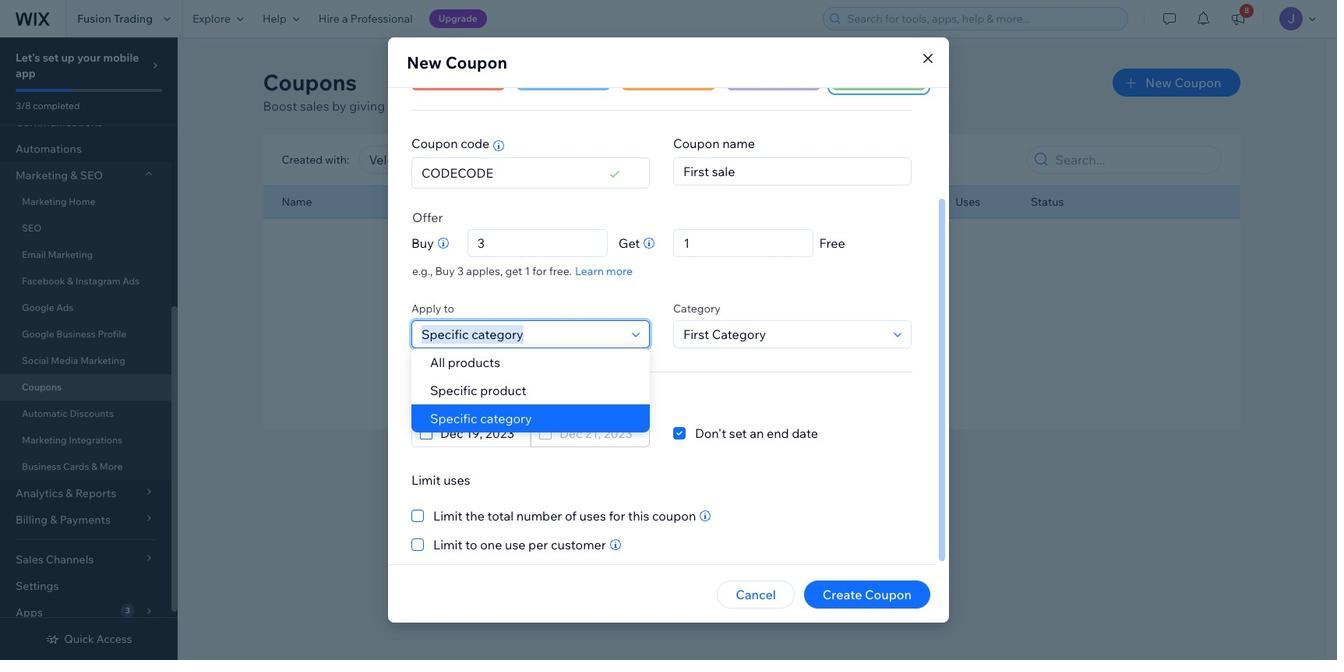 Task type: vqa. For each thing, say whether or not it's contained in the screenshot.
rightmost the in
no



Task type: describe. For each thing, give the bounding box(es) containing it.
code
[[461, 136, 490, 151]]

0 horizontal spatial more
[[606, 264, 633, 278]]

new inside button
[[1145, 75, 1172, 90]]

hire a professional
[[319, 12, 413, 26]]

apply
[[411, 302, 441, 316]]

get
[[619, 235, 640, 251]]

coupon code
[[411, 136, 490, 151]]

boost
[[263, 98, 297, 114]]

sales
[[300, 98, 329, 114]]

learn inside coupons boost sales by giving customers special offers and discounts. learn more about coupons
[[619, 98, 652, 114]]

name
[[723, 136, 755, 151]]

category
[[480, 411, 532, 426]]

coupon right create
[[865, 587, 912, 602]]

seo link
[[0, 215, 171, 242]]

discount
[[483, 195, 529, 209]]

your
[[77, 51, 101, 65]]

google ads
[[22, 302, 73, 313]]

automatic discounts
[[22, 408, 114, 419]]

cancel button
[[717, 581, 795, 609]]

of
[[565, 508, 577, 524]]

end
[[767, 425, 789, 441]]

email
[[22, 249, 46, 260]]

marketing up facebook & instagram ads
[[48, 249, 93, 260]]

coupons boost sales by giving customers special offers and discounts. learn more about coupons
[[263, 69, 775, 114]]

coupon down 8 button
[[1175, 75, 1221, 90]]

settings
[[16, 579, 59, 593]]

cards
[[63, 461, 89, 472]]

learn more link
[[575, 264, 633, 278]]

hire
[[319, 12, 340, 26]]

coupons for coupons boost sales by giving customers special offers and discounts. learn more about coupons
[[263, 69, 357, 96]]

professional
[[351, 12, 413, 26]]

limit for limit the total number of uses for this coupon
[[433, 508, 463, 524]]

business cards & more
[[22, 461, 123, 472]]

Search... field
[[1051, 146, 1216, 173]]

social media marketing
[[22, 355, 125, 366]]

one
[[480, 537, 502, 552]]

specific product
[[430, 383, 526, 398]]

giving
[[349, 98, 385, 114]]

to for apply
[[444, 302, 454, 316]]

up
[[61, 51, 75, 65]]

8
[[1244, 5, 1249, 16]]

the
[[465, 508, 485, 524]]

settings link
[[0, 573, 171, 599]]

list box containing all products
[[411, 348, 650, 432]]

0 vertical spatial new coupon
[[407, 52, 507, 72]]

google business profile link
[[0, 321, 171, 348]]

per
[[528, 537, 548, 552]]

explore
[[192, 12, 231, 26]]

google ads link
[[0, 295, 171, 321]]

coupons for coupons
[[22, 381, 62, 393]]

marketing home
[[22, 196, 95, 207]]

upgrade button
[[429, 9, 487, 28]]

coupons link
[[0, 374, 171, 401]]

0 horizontal spatial buy
[[411, 235, 434, 251]]

products
[[448, 355, 500, 370]]

Limit to one use per customer checkbox
[[411, 535, 606, 554]]

business cards & more link
[[0, 454, 171, 480]]

8 button
[[1221, 0, 1255, 37]]

coupon up special
[[445, 52, 507, 72]]

Limit the total number of uses for this coupon checkbox
[[411, 507, 696, 525]]

for for this
[[609, 508, 625, 524]]

valid between
[[411, 397, 493, 413]]

apples,
[[466, 264, 503, 278]]

quick access button
[[45, 632, 132, 646]]

uses inside option
[[579, 508, 606, 524]]

by
[[332, 98, 346, 114]]

create coupon button
[[804, 581, 930, 609]]

help button
[[253, 0, 309, 37]]

about
[[688, 98, 722, 114]]

& for marketing
[[70, 168, 78, 182]]

business inside 'link'
[[56, 328, 96, 340]]

fusion trading
[[77, 12, 153, 26]]

hire a professional link
[[309, 0, 422, 37]]

apply to
[[411, 302, 454, 316]]

email marketing
[[22, 249, 93, 260]]

status
[[1031, 195, 1064, 209]]

e.g.,
[[412, 264, 433, 278]]

all
[[430, 355, 445, 370]]

seo inside dropdown button
[[80, 168, 103, 182]]

specific category option
[[411, 404, 650, 432]]

product
[[480, 383, 526, 398]]

let's
[[16, 51, 40, 65]]

Search categories by name field
[[679, 321, 889, 348]]

0 horizontal spatial ads
[[56, 302, 73, 313]]

offers
[[496, 98, 530, 114]]

uses
[[955, 195, 980, 209]]

profile
[[98, 328, 126, 340]]

create coupon
[[823, 587, 912, 602]]

a
[[342, 12, 348, 26]]

all products
[[430, 355, 500, 370]]

more inside coupons boost sales by giving customers special offers and discounts. learn more about coupons
[[655, 98, 685, 114]]

marketing integrations
[[22, 434, 123, 446]]

2 vertical spatial &
[[91, 461, 97, 472]]

automations link
[[0, 136, 171, 162]]

category
[[673, 302, 721, 316]]



Task type: locate. For each thing, give the bounding box(es) containing it.
0 horizontal spatial new
[[407, 52, 442, 72]]

Don't set an end date checkbox
[[673, 424, 818, 443]]

0 vertical spatial uses
[[444, 472, 470, 488]]

with:
[[325, 153, 349, 167]]

instagram
[[75, 275, 120, 287]]

for right 1
[[532, 264, 547, 278]]

an
[[750, 425, 764, 441]]

coupons inside coupons boost sales by giving customers special offers and discounts. learn more about coupons
[[263, 69, 357, 96]]

uses up the
[[444, 472, 470, 488]]

1 horizontal spatial uses
[[579, 508, 606, 524]]

coupons up automatic
[[22, 381, 62, 393]]

for left this
[[609, 508, 625, 524]]

more
[[655, 98, 685, 114], [606, 264, 633, 278]]

name
[[282, 195, 312, 209]]

quick access
[[64, 632, 132, 646]]

home
[[69, 196, 95, 207]]

limit
[[411, 472, 441, 488], [433, 508, 463, 524], [433, 537, 463, 552]]

1 horizontal spatial set
[[729, 425, 747, 441]]

0 horizontal spatial to
[[444, 302, 454, 316]]

buy left 3
[[435, 264, 455, 278]]

2 specific from the top
[[430, 411, 477, 426]]

marketing down automations
[[16, 168, 68, 182]]

1 vertical spatial google
[[22, 328, 54, 340]]

google business profile
[[22, 328, 126, 340]]

1 vertical spatial learn
[[575, 264, 604, 278]]

sidebar element
[[0, 0, 178, 660]]

access
[[96, 632, 132, 646]]

google inside 'link'
[[22, 328, 54, 340]]

marketing inside dropdown button
[[16, 168, 68, 182]]

learn
[[619, 98, 652, 114], [575, 264, 604, 278]]

learn more about coupons link
[[619, 98, 775, 114]]

0 horizontal spatial learn
[[575, 264, 604, 278]]

1 vertical spatial new
[[1145, 75, 1172, 90]]

more
[[100, 461, 123, 472]]

for inside option
[[609, 508, 625, 524]]

0 vertical spatial coupons
[[263, 69, 357, 96]]

1 vertical spatial for
[[609, 508, 625, 524]]

facebook & instagram ads
[[22, 275, 140, 287]]

0 horizontal spatial new coupon
[[407, 52, 507, 72]]

integrations
[[69, 434, 123, 446]]

marketing down automatic
[[22, 434, 67, 446]]

discounts
[[70, 408, 114, 419]]

to right apply
[[444, 302, 454, 316]]

google for google business profile
[[22, 328, 54, 340]]

1 horizontal spatial new coupon
[[1145, 75, 1221, 90]]

0 horizontal spatial uses
[[444, 472, 470, 488]]

1 vertical spatial ads
[[56, 302, 73, 313]]

customers
[[388, 98, 449, 114]]

0 horizontal spatial set
[[43, 51, 59, 65]]

0 vertical spatial for
[[532, 264, 547, 278]]

to for limit
[[465, 537, 477, 552]]

special
[[452, 98, 493, 114]]

0 vertical spatial to
[[444, 302, 454, 316]]

2 vertical spatial limit
[[433, 537, 463, 552]]

0 vertical spatial buy
[[411, 235, 434, 251]]

0 horizontal spatial seo
[[22, 222, 41, 234]]

between
[[443, 397, 493, 413]]

google for google ads
[[22, 302, 54, 313]]

e.g., Summer sale field
[[679, 158, 906, 185]]

cancel
[[736, 587, 776, 602]]

& right facebook
[[67, 275, 73, 287]]

specific inside option
[[430, 411, 477, 426]]

media
[[51, 355, 78, 366]]

0 vertical spatial limit
[[411, 472, 441, 488]]

specific for specific product
[[430, 383, 477, 398]]

quick
[[64, 632, 94, 646]]

more down get
[[606, 264, 633, 278]]

buy down offer
[[411, 235, 434, 251]]

google up social
[[22, 328, 54, 340]]

email marketing link
[[0, 242, 171, 268]]

1 vertical spatial more
[[606, 264, 633, 278]]

0 vertical spatial ads
[[122, 275, 140, 287]]

google down facebook
[[22, 302, 54, 313]]

1 vertical spatial &
[[67, 275, 73, 287]]

1 horizontal spatial learn
[[619, 98, 652, 114]]

0 vertical spatial more
[[655, 98, 685, 114]]

discounts.
[[557, 98, 617, 114]]

coupons
[[263, 69, 357, 96], [22, 381, 62, 393]]

set for don't
[[729, 425, 747, 441]]

& up home
[[70, 168, 78, 182]]

limit left one
[[433, 537, 463, 552]]

1 horizontal spatial new
[[1145, 75, 1172, 90]]

0 vertical spatial learn
[[619, 98, 652, 114]]

Search for tools, apps, help & more... field
[[842, 8, 1123, 30]]

1 vertical spatial seo
[[22, 222, 41, 234]]

marketing home link
[[0, 189, 171, 215]]

coupon
[[652, 508, 696, 524]]

limit the total number of uses for this coupon
[[433, 508, 696, 524]]

coupons up sales
[[263, 69, 357, 96]]

1 vertical spatial specific
[[430, 411, 477, 426]]

coupon left the code
[[411, 136, 458, 151]]

specific down specific product
[[430, 411, 477, 426]]

e.g., buy 3 apples, get 1 for free. learn more
[[412, 264, 633, 278]]

more left about
[[655, 98, 685, 114]]

& inside dropdown button
[[70, 168, 78, 182]]

new coupon inside button
[[1145, 75, 1221, 90]]

None field
[[364, 146, 552, 173], [637, 146, 743, 173], [679, 230, 808, 256], [436, 420, 525, 447], [555, 420, 644, 447], [364, 146, 552, 173], [637, 146, 743, 173], [679, 230, 808, 256], [436, 420, 525, 447], [555, 420, 644, 447]]

limit to one use per customer
[[433, 537, 606, 552]]

marketing down profile
[[80, 355, 125, 366]]

1 horizontal spatial more
[[655, 98, 685, 114]]

to inside checkbox
[[465, 537, 477, 552]]

set left up
[[43, 51, 59, 65]]

business left cards
[[22, 461, 61, 472]]

marketing for integrations
[[22, 434, 67, 446]]

marketing
[[16, 168, 68, 182], [22, 196, 67, 207], [48, 249, 93, 260], [80, 355, 125, 366], [22, 434, 67, 446]]

to left one
[[465, 537, 477, 552]]

new coupon button
[[1113, 69, 1240, 97]]

coupons inside sidebar element
[[22, 381, 62, 393]]

list box
[[411, 348, 650, 432]]

1 vertical spatial uses
[[579, 508, 606, 524]]

1 vertical spatial coupons
[[22, 381, 62, 393]]

1 horizontal spatial to
[[465, 537, 477, 552]]

1 horizontal spatial ads
[[122, 275, 140, 287]]

specific down all products
[[430, 383, 477, 398]]

mobile
[[103, 51, 139, 65]]

coupon
[[445, 52, 507, 72], [1175, 75, 1221, 90], [411, 136, 458, 151], [673, 136, 720, 151], [865, 587, 912, 602]]

marketing down marketing & seo
[[22, 196, 67, 207]]

seo
[[80, 168, 103, 182], [22, 222, 41, 234]]

3/8
[[16, 100, 31, 111]]

marketing & seo
[[16, 168, 103, 182]]

0 vertical spatial new
[[407, 52, 442, 72]]

Choose one field
[[417, 321, 627, 348]]

ads up google business profile
[[56, 302, 73, 313]]

social media marketing link
[[0, 348, 171, 374]]

free
[[819, 235, 845, 251]]

created
[[282, 153, 323, 167]]

help
[[263, 12, 287, 26]]

1 horizontal spatial coupons
[[263, 69, 357, 96]]

limit left the
[[433, 508, 463, 524]]

marketing for home
[[22, 196, 67, 207]]

1 vertical spatial set
[[729, 425, 747, 441]]

e.g., SUMMERSALE20 field
[[417, 158, 605, 188]]

seo up email
[[22, 222, 41, 234]]

set for let's
[[43, 51, 59, 65]]

uses right of
[[579, 508, 606, 524]]

learn right free.
[[575, 264, 604, 278]]

0 vertical spatial business
[[56, 328, 96, 340]]

Buy field
[[473, 230, 602, 256]]

automatic
[[22, 408, 68, 419]]

limit for limit to one use per customer
[[433, 537, 463, 552]]

0 vertical spatial specific
[[430, 383, 477, 398]]

this
[[628, 508, 649, 524]]

facebook
[[22, 275, 65, 287]]

learn right discounts.
[[619, 98, 652, 114]]

new coupon
[[407, 52, 507, 72], [1145, 75, 1221, 90]]

0 vertical spatial &
[[70, 168, 78, 182]]

limit inside limit to one use per customer checkbox
[[433, 537, 463, 552]]

set left 'an'
[[729, 425, 747, 441]]

0 horizontal spatial for
[[532, 264, 547, 278]]

0 vertical spatial seo
[[80, 168, 103, 182]]

1 vertical spatial buy
[[435, 264, 455, 278]]

0 vertical spatial set
[[43, 51, 59, 65]]

don't
[[695, 425, 726, 441]]

for for free.
[[532, 264, 547, 278]]

don't set an end date
[[695, 425, 818, 441]]

1 vertical spatial to
[[465, 537, 477, 552]]

business up social media marketing
[[56, 328, 96, 340]]

1 vertical spatial limit
[[433, 508, 463, 524]]

for
[[532, 264, 547, 278], [609, 508, 625, 524]]

specific category
[[430, 411, 532, 426]]

coupon name
[[673, 136, 755, 151]]

set inside checkbox
[[729, 425, 747, 441]]

1 google from the top
[[22, 302, 54, 313]]

0 vertical spatial google
[[22, 302, 54, 313]]

0 horizontal spatial coupons
[[22, 381, 62, 393]]

& left more
[[91, 461, 97, 472]]

app
[[16, 66, 36, 80]]

limit down valid
[[411, 472, 441, 488]]

marketing for &
[[16, 168, 68, 182]]

let's set up your mobile app
[[16, 51, 139, 80]]

1 horizontal spatial buy
[[435, 264, 455, 278]]

1
[[525, 264, 530, 278]]

completed
[[33, 100, 80, 111]]

get
[[505, 264, 522, 278]]

created with:
[[282, 153, 349, 167]]

specific for specific category
[[430, 411, 477, 426]]

date
[[792, 425, 818, 441]]

ads right instagram
[[122, 275, 140, 287]]

trading
[[114, 12, 153, 26]]

2 google from the top
[[22, 328, 54, 340]]

limit for limit uses
[[411, 472, 441, 488]]

status:
[[586, 153, 622, 167]]

1 vertical spatial new coupon
[[1145, 75, 1221, 90]]

create
[[823, 587, 862, 602]]

to
[[444, 302, 454, 316], [465, 537, 477, 552]]

1 vertical spatial business
[[22, 461, 61, 472]]

upgrade
[[438, 12, 478, 24]]

new
[[407, 52, 442, 72], [1145, 75, 1172, 90]]

3/8 completed
[[16, 100, 80, 111]]

limit inside limit the total number of uses for this coupon option
[[433, 508, 463, 524]]

1 horizontal spatial seo
[[80, 168, 103, 182]]

automations
[[16, 142, 82, 156]]

marketing & seo button
[[0, 162, 171, 189]]

& for facebook
[[67, 275, 73, 287]]

automatic discounts link
[[0, 401, 171, 427]]

coupon down learn more about coupons "link"
[[673, 136, 720, 151]]

1 specific from the top
[[430, 383, 477, 398]]

total
[[487, 508, 514, 524]]

valid
[[411, 397, 440, 413]]

1 horizontal spatial for
[[609, 508, 625, 524]]

and
[[532, 98, 554, 114]]

set inside 'let's set up your mobile app'
[[43, 51, 59, 65]]

seo down automations link
[[80, 168, 103, 182]]



